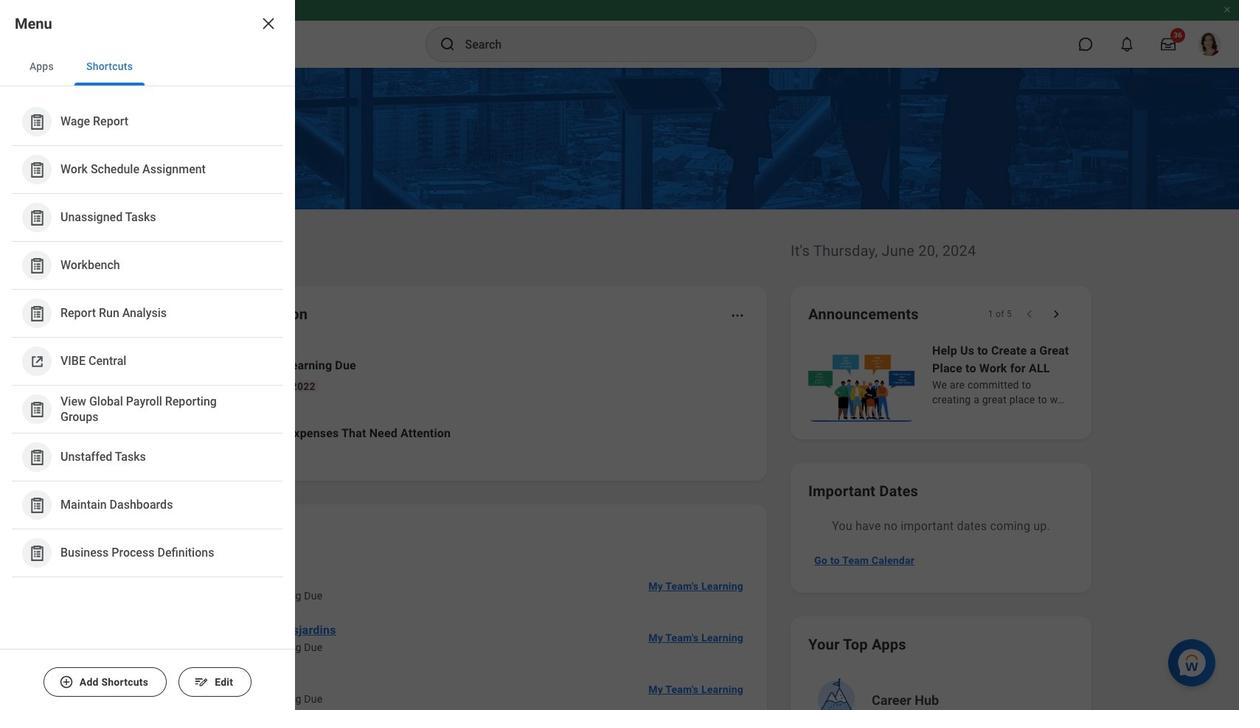 Task type: describe. For each thing, give the bounding box(es) containing it.
inbox large image
[[1161, 37, 1176, 52]]

dashboard expenses image
[[187, 423, 209, 445]]

1 clipboard image from the top
[[28, 112, 46, 131]]

book open image
[[187, 364, 209, 386]]

ext link image
[[28, 352, 46, 371]]

search image
[[439, 35, 456, 53]]

close environment banner image
[[1223, 5, 1232, 14]]

2 clipboard image from the top
[[28, 256, 46, 275]]



Task type: locate. For each thing, give the bounding box(es) containing it.
5 clipboard image from the top
[[28, 448, 46, 467]]

clipboard image
[[28, 112, 46, 131], [28, 256, 46, 275], [28, 304, 46, 323], [28, 400, 46, 419], [28, 448, 46, 467]]

text edit image
[[194, 675, 209, 690]]

2 clipboard image from the top
[[28, 208, 46, 227]]

global navigation dialog
[[0, 0, 295, 710]]

status
[[988, 308, 1012, 320]]

x image
[[260, 15, 277, 32]]

main content
[[0, 68, 1239, 710]]

1 clipboard image from the top
[[28, 160, 46, 179]]

3 clipboard image from the top
[[28, 304, 46, 323]]

chevron right small image
[[1049, 307, 1064, 322]]

4 clipboard image from the top
[[28, 544, 46, 562]]

chevron left small image
[[1022, 307, 1037, 322]]

notifications large image
[[1120, 37, 1134, 52]]

profile logan mcneil element
[[1189, 28, 1230, 60]]

list
[[0, 86, 295, 589], [165, 345, 749, 463], [165, 561, 749, 710]]

banner
[[0, 0, 1239, 68]]

plus circle image
[[59, 675, 74, 690]]

tab list
[[0, 47, 295, 86]]

4 clipboard image from the top
[[28, 400, 46, 419]]

3 clipboard image from the top
[[28, 496, 46, 514]]

clipboard image
[[28, 160, 46, 179], [28, 208, 46, 227], [28, 496, 46, 514], [28, 544, 46, 562]]



Task type: vqa. For each thing, say whether or not it's contained in the screenshot.
DETERIORATING Element
no



